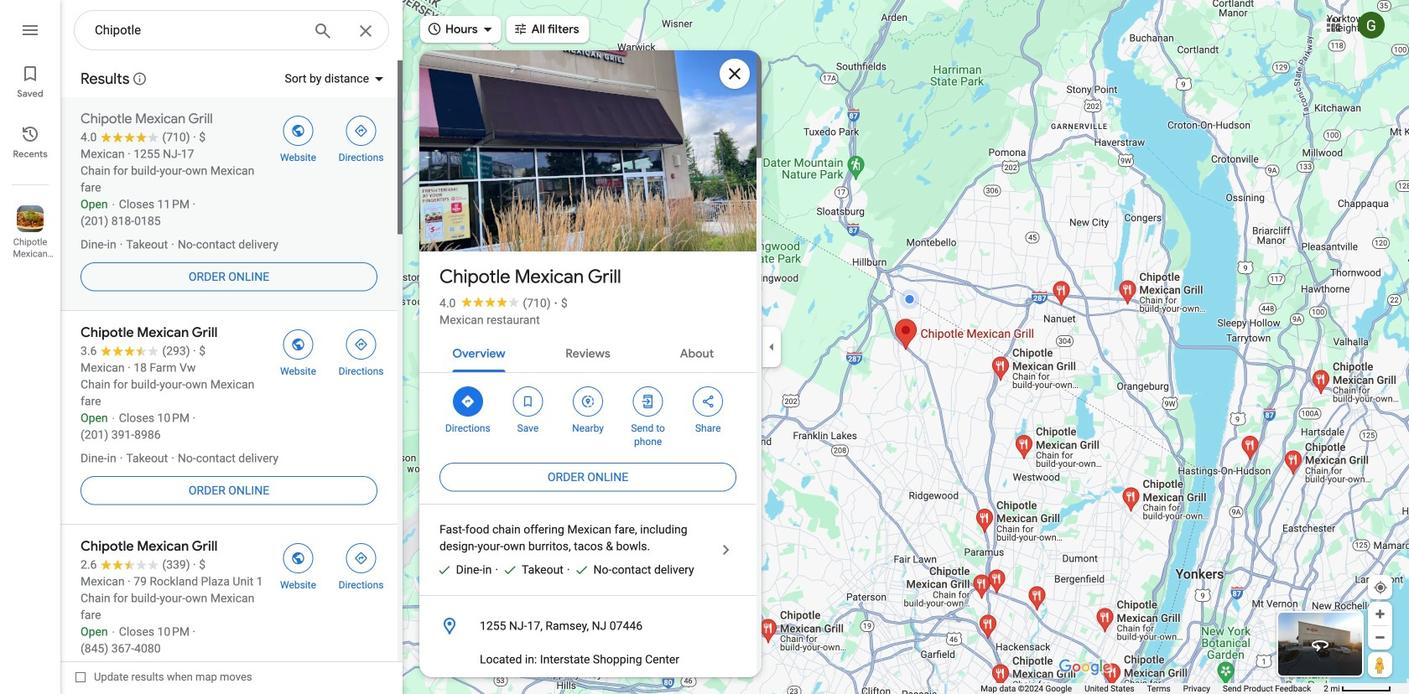 Task type: locate. For each thing, give the bounding box(es) containing it.
list
[[0, 0, 60, 695]]

photo of chipotle mexican grill image
[[417, 0, 759, 379]]

serves dine-in group
[[430, 562, 492, 579]]

None field
[[95, 20, 300, 40]]

zoom in image
[[1374, 608, 1387, 621]]

actions for chipotle mexican grill region
[[419, 373, 757, 457]]

chipotle mexican grill main content
[[417, 0, 762, 695]]

from your device image
[[1373, 581, 1388, 596]]

zoom out image
[[1374, 632, 1387, 644]]

tab list inside chipotle mexican grill "main content"
[[419, 332, 757, 372]]

tab list
[[419, 332, 757, 372]]

show street view coverage image
[[1368, 653, 1393, 678]]

none checkbox inside google maps element
[[76, 667, 252, 688]]

4.0 stars image
[[456, 297, 523, 307]]

google account: gary orlando  
(orlandogary85@gmail.com) image
[[1358, 12, 1385, 39]]

None search field
[[74, 10, 389, 56]]

None checkbox
[[76, 667, 252, 688]]

price: inexpensive element
[[561, 297, 568, 310]]



Task type: vqa. For each thing, say whether or not it's contained in the screenshot.
Search Box
yes



Task type: describe. For each thing, give the bounding box(es) containing it.
menu image
[[20, 20, 40, 40]]

information for chipotle mexican grill region
[[419, 610, 757, 695]]

has no-contact delivery group
[[567, 562, 694, 579]]

offers takeout group
[[495, 562, 564, 579]]

710 reviews element
[[523, 297, 551, 310]]

learn more about legal disclosure regarding public reviews on google maps image
[[132, 71, 147, 86]]

none field inside the "chipotle" field
[[95, 20, 300, 40]]

street view image
[[1310, 635, 1331, 655]]

results for chipotle feed
[[60, 59, 403, 695]]

google maps element
[[0, 0, 1409, 695]]

Chipotle field
[[74, 10, 389, 56]]

none search field inside google maps element
[[74, 10, 389, 56]]

collapse side panel image
[[763, 338, 781, 357]]



